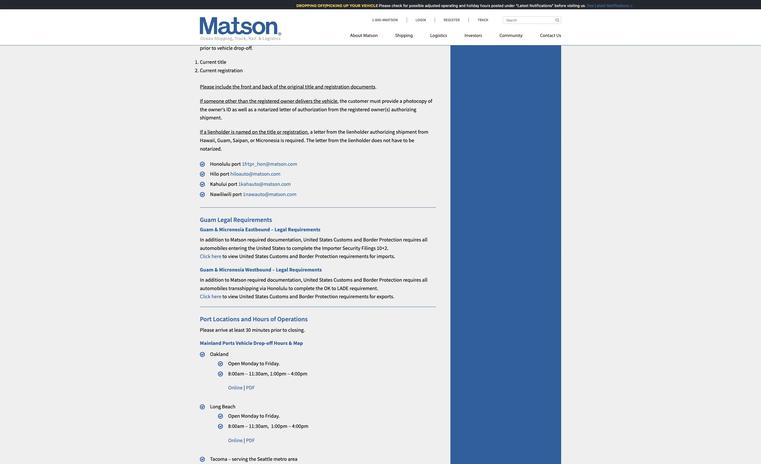Task type: describe. For each thing, give the bounding box(es) containing it.
0 vertical spatial requirements
[[233, 216, 272, 224]]

guam,
[[217, 137, 232, 144]]

view inside in addition to matson required documentation, united states customs and border protection requires all automobiles transshipping via honolulu to complete the ok to lade requirement. click here to view united states customs and border protection requirements for exports.
[[228, 293, 238, 300]]

monday for 11:30am,
[[241, 360, 259, 367]]

westbound
[[245, 266, 271, 273]]

2 vertical spatial title
[[267, 129, 276, 135]]

have left an
[[383, 13, 394, 20]]

if for if someone other than the registered owner delivers the vehicle
[[200, 98, 203, 104]]

the inside in addition to matson required documentation, united states customs and border protection requires all automobiles transshipping via honolulu to complete the ok to lade requirement. click here to view united states customs and border protection requirements for exports.
[[316, 285, 323, 292]]

click inside in addition to matson required documentation, united states customs and border protection requires all automobiles transshipping via honolulu to complete the ok to lade requirement. click here to view united states customs and border protection requirements for exports.
[[200, 293, 211, 300]]

about
[[350, 34, 362, 38]]

in for in addition to matson required documentation, united states customs and border protection requires all automobiles entering the united states to complete the importer security filings 10+2. click here to view united states customs and border protection requirements for imports.
[[200, 236, 204, 243]]

hawaii inside only vehicles shipping from honolulu, hilo, kahului, or nawiliwili to the u.s. mainland ports of tacoma, long beach, or oakland are subject to hawaii dot regulations
[[314, 4, 330, 11]]

2 vertical spatial requirements
[[289, 266, 322, 273]]

customs up operations
[[269, 293, 288, 300]]

tacoma inside **auto shipments to/from hawaii through tacoma have been suspended. if you have an existing booking and have not yet delivered your vehicle to us, please contact our customer service center at 1-800-4matson for further information.**
[[298, 13, 315, 20]]

kahului
[[210, 181, 227, 187]]

protection up 10+2.
[[379, 236, 402, 243]]

0 vertical spatial 4:00pm
[[291, 370, 307, 377]]

if someone other than the registered owner delivers the vehicle
[[200, 98, 337, 104]]

have down "off/picking"
[[316, 13, 328, 20]]

| for 8:00am – 11:30am,  1:00pm – 4:00pm
[[244, 437, 245, 444]]

from inside , the customer must provide a photocopy of the owner's id as well as a notarized letter of authorization from the registered owner(s) authorizing shipment.
[[328, 106, 339, 113]]

shipping
[[252, 0, 272, 5]]

0 horizontal spatial documents
[[232, 36, 258, 43]]

track
[[478, 17, 488, 22]]

port inside must be emailed to your port of loading prior to vehicle drop-off.
[[392, 36, 402, 43]]

please for please include the front and back of the original title and registration documents .
[[200, 83, 214, 90]]

shipping link
[[387, 31, 422, 43]]

vehicle inside must be emailed to your port of loading prior to vehicle drop-off.
[[217, 44, 233, 51]]

for right check
[[399, 3, 404, 8]]

least
[[234, 327, 245, 333]]

0 vertical spatial 800-
[[375, 17, 382, 22]]

requires for in addition to matson required documentation, united states customs and border protection requires all automobiles entering the united states to complete the importer security filings 10+2.
[[403, 236, 421, 243]]

0 vertical spatial legal
[[217, 216, 232, 224]]

0 vertical spatial honolulu
[[210, 160, 230, 167]]

off.
[[246, 44, 253, 51]]

track link
[[469, 17, 488, 22]]

documentation, for to
[[267, 276, 302, 283]]

complete inside in addition to matson required documentation, united states customs and border protection requires all automobiles transshipping via honolulu to complete the ok to lade requirement. click here to view united states customs and border protection requirements for exports.
[[294, 285, 315, 292]]

top menu navigation
[[350, 31, 561, 43]]

at inside **auto shipments to/from hawaii through tacoma have been suspended. if you have an existing booking and have not yet delivered your vehicle to us, please contact our customer service center at 1-800-4matson for further information.**
[[427, 20, 431, 26]]

customer
[[348, 98, 369, 104]]

port for 1kahauto@matson.com
[[228, 181, 237, 187]]

are
[[282, 4, 289, 11]]

ports
[[419, 0, 432, 5]]

0 horizontal spatial 1-800-4matson link
[[200, 26, 237, 33]]

information.**
[[263, 26, 296, 33]]

monday for 1:00pm
[[241, 413, 259, 419]]

1 horizontal spatial hours
[[274, 340, 288, 347]]

800- inside **auto shipments to/from hawaii through tacoma have been suspended. if you have an existing booking and have not yet delivered your vehicle to us, please contact our customer service center at 1-800-4matson for further information.**
[[204, 26, 214, 33]]

port locations and hours of operations
[[200, 315, 308, 323]]

hilo,
[[309, 0, 320, 5]]

please include the front and back of the original title and registration documents .
[[200, 83, 377, 90]]

all for in addition to matson required documentation, united states customs and border protection requires all automobiles transshipping via honolulu to complete the ok to lade requirement.
[[422, 276, 428, 283]]

guam for &
[[200, 266, 213, 273]]

metro
[[274, 456, 287, 463]]

us
[[556, 34, 561, 38]]

2 current from the top
[[200, 67, 217, 74]]

long inside only vehicles shipping from honolulu, hilo, kahului, or nawiliwili to the u.s. mainland ports of tacoma, long beach, or oakland are subject to hawaii dot regulations
[[226, 4, 237, 11]]

customs up guam & micronesia westbound – legal requirements
[[269, 253, 288, 260]]

the following documents and your matson booking number
[[200, 36, 337, 43]]

hawaii,
[[200, 137, 216, 144]]

owner(s)
[[371, 106, 390, 113]]

hiloauto@matson.com link
[[230, 171, 280, 177]]

port for hiloauto@matson.com
[[220, 171, 229, 177]]

1 vertical spatial 1:00pm
[[271, 423, 287, 429]]

1 current from the top
[[200, 59, 217, 65]]

vehicle
[[236, 340, 252, 347]]

2 horizontal spatial vehicle
[[322, 98, 337, 104]]

open monday to friday. for 1:00pm
[[228, 413, 280, 419]]

port for 1nawauto@matson.com
[[233, 191, 242, 198]]

owner's
[[208, 106, 225, 113]]

1 vertical spatial .
[[375, 83, 377, 90]]

pdf link for 11:30am,
[[246, 384, 255, 391]]

see latest notifications.> link
[[582, 3, 629, 8]]

– inside 'guam legal requirements guam & micronesia eastbound – legal requirements'
[[271, 226, 274, 233]]

1 vertical spatial nawiliwili
[[210, 191, 232, 198]]

must inside , the customer must provide a photocopy of the owner's id as well as a notarized letter of authorization from the registered owner(s) authorizing shipment.
[[370, 98, 381, 104]]

register
[[444, 17, 460, 22]]

& inside 'guam legal requirements guam & micronesia eastbound – legal requirements'
[[215, 226, 218, 233]]

1frtpr_hon@matson.com
[[242, 160, 297, 167]]

u.s.
[[387, 0, 396, 5]]

addition for click
[[205, 236, 224, 243]]

0 vertical spatial 1-
[[372, 17, 375, 22]]

named
[[236, 129, 251, 135]]

check
[[388, 3, 398, 8]]

2 vertical spatial micronesia
[[219, 266, 244, 273]]

notifications.>
[[603, 3, 629, 8]]

to inside **auto shipments to/from hawaii through tacoma have been suspended. if you have an existing booking and have not yet delivered your vehicle to us, please contact our customer service center at 1-800-4matson for further information.**
[[311, 20, 316, 26]]

customer
[[369, 20, 391, 26]]

title inside current title current registration
[[218, 59, 226, 65]]

off
[[266, 340, 273, 347]]

hiloauto@matson.com
[[230, 171, 280, 177]]

, for vehicle
[[337, 98, 339, 104]]

here inside in addition to matson required documentation, united states customs and border protection requires all automobiles transshipping via honolulu to complete the ok to lade requirement. click here to view united states customs and border protection requirements for exports.
[[212, 293, 221, 300]]

exports.
[[377, 293, 394, 300]]

1 vertical spatial tacoma
[[210, 456, 227, 463]]

1 vertical spatial long
[[210, 403, 221, 410]]

center
[[410, 20, 425, 26]]

2 horizontal spatial title
[[305, 83, 314, 90]]

in addition to matson required documentation, united states customs and border protection requires all automobiles transshipping via honolulu to complete the ok to lade requirement. click here to view united states customs and border protection requirements for exports.
[[200, 276, 428, 300]]

30
[[246, 327, 251, 333]]

matson inside the in addition to matson required documentation, united states customs and border protection requires all automobiles entering the united states to complete the importer security filings 10+2. click here to view united states customs and border protection requirements for imports.
[[230, 236, 246, 243]]

1 horizontal spatial documents
[[351, 83, 375, 90]]

suspended.
[[341, 13, 368, 20]]

for inside the in addition to matson required documentation, united states customs and border protection requires all automobiles entering the united states to complete the importer security filings 10+2. click here to view united states customs and border protection requirements for imports.
[[370, 253, 376, 260]]

contact us link
[[531, 31, 561, 43]]

number
[[319, 36, 337, 43]]

, a letter from the lienholder authorizing shipment from hawaii, guam, saipan, or micronesia is required. the letter from the lienholder does not have to be notarized.
[[200, 129, 428, 152]]

or inside , a letter from the lienholder authorizing shipment from hawaii, guam, saipan, or micronesia is required. the letter from the lienholder does not have to be notarized.
[[250, 137, 255, 144]]

regulations
[[342, 4, 368, 11]]

contact
[[341, 20, 358, 26]]

here inside the in addition to matson required documentation, united states customs and border protection requires all automobiles entering the united states to complete the importer security filings 10+2. click here to view united states customs and border protection requirements for imports.
[[212, 253, 221, 260]]

investors link
[[456, 31, 491, 43]]

8:00am for 8:00am – 11:30am,  1:00pm – 4:00pm
[[228, 423, 244, 429]]

drop-
[[234, 44, 246, 51]]

or right beach,
[[255, 4, 260, 11]]

been
[[329, 13, 340, 20]]

1 vertical spatial letter
[[314, 129, 325, 135]]

1 vertical spatial at
[[229, 327, 233, 333]]

other
[[225, 98, 237, 104]]

of inside must be emailed to your port of loading prior to vehicle drop-off.
[[403, 36, 407, 43]]

locations
[[213, 315, 240, 323]]

0 vertical spatial .
[[368, 4, 370, 11]]

to inside , a letter from the lienholder authorizing shipment from hawaii, guam, saipan, or micronesia is required. the letter from the lienholder does not have to be notarized.
[[403, 137, 408, 144]]

pdf for 1:00pm
[[246, 437, 255, 444]]

2 vertical spatial legal
[[276, 266, 288, 273]]

open monday to friday. for 11:30am,
[[228, 360, 280, 367]]

must inside must be emailed to your port of loading prior to vehicle drop-off.
[[338, 36, 349, 43]]

notarized
[[258, 106, 278, 113]]

required for the
[[247, 236, 266, 243]]

customs up lade
[[334, 276, 353, 283]]

a inside , a letter from the lienholder authorizing shipment from hawaii, guam, saipan, or micronesia is required. the letter from the lienholder does not have to be notarized.
[[310, 129, 313, 135]]

Search search field
[[503, 16, 561, 24]]

online | pdf for 8:00am – 11:30am,  1:00pm – 4:00pm
[[228, 437, 255, 444]]

0 vertical spatial the
[[200, 36, 209, 43]]

vehicle
[[357, 3, 374, 8]]

view inside the in addition to matson required documentation, united states customs and border protection requires all automobiles entering the united states to complete the importer security filings 10+2. click here to view united states customs and border protection requirements for imports.
[[228, 253, 238, 260]]

shipment.
[[200, 114, 222, 121]]

logistics link
[[422, 31, 456, 43]]

online link for 8:00am – 11:30am, 1:00pm – 4:00pm
[[228, 384, 243, 391]]

requirement.
[[350, 285, 378, 292]]

letter inside , the customer must provide a photocopy of the owner's id as well as a notarized letter of authorization from the registered owner(s) authorizing shipment.
[[279, 106, 291, 113]]

if a lienholder is named on the title or registration
[[200, 129, 308, 135]]

on
[[252, 129, 258, 135]]

0 vertical spatial 1-800-4matson link
[[372, 17, 407, 22]]

a right provide
[[400, 98, 402, 104]]

login
[[416, 17, 426, 22]]

lade
[[337, 285, 349, 292]]

1 vertical spatial registration
[[324, 83, 350, 90]]

hawaii inside **auto shipments to/from hawaii through tacoma have been suspended. if you have an existing booking and have not yet delivered your vehicle to us, please contact our customer service center at 1-800-4matson for further information.**
[[261, 13, 277, 20]]

2 guam from the top
[[200, 226, 213, 233]]

requirements inside the in addition to matson required documentation, united states customs and border protection requires all automobiles entering the united states to complete the importer security filings 10+2. click here to view united states customs and border protection requirements for imports.
[[339, 253, 369, 260]]

8:00am for 8:00am – 11:30am, 1:00pm – 4:00pm
[[228, 370, 244, 377]]

1 vertical spatial requirements
[[288, 226, 320, 233]]

than
[[238, 98, 248, 104]]

kahului,
[[321, 0, 341, 5]]

in for in addition to matson required documentation, united states customs and border protection requires all automobiles transshipping via honolulu to complete the ok to lade requirement. click here to view united states customs and border protection requirements for exports.
[[200, 276, 204, 283]]

to/from
[[242, 13, 260, 20]]

minutes
[[252, 327, 270, 333]]

a left notarized
[[254, 106, 257, 113]]

holiday
[[463, 3, 475, 8]]

entering
[[229, 245, 247, 251]]

friday. for 1:00pm
[[265, 413, 280, 419]]

0 horizontal spatial hours
[[253, 315, 269, 323]]

hours
[[476, 3, 486, 8]]

importer
[[322, 245, 341, 251]]

service
[[392, 20, 409, 26]]

complete inside the in addition to matson required documentation, united states customs and border protection requires all automobiles entering the united states to complete the importer security filings 10+2. click here to view united states customs and border protection requirements for imports.
[[292, 245, 313, 251]]

1 as from the left
[[232, 106, 237, 113]]

please arrive at least 30 minutes prior to closing.
[[200, 327, 305, 333]]

0 vertical spatial 1:00pm
[[270, 370, 286, 377]]

click here link for click
[[200, 253, 221, 260]]

under
[[501, 3, 511, 8]]

existing
[[402, 13, 420, 20]]

1-800-4matson
[[372, 17, 398, 22]]

possible
[[405, 3, 420, 8]]

original
[[287, 83, 304, 90]]

nawiliwili port 1nawauto@matson.com
[[210, 191, 297, 198]]

shipping
[[395, 34, 413, 38]]

area
[[288, 456, 297, 463]]

open for oakland
[[228, 360, 240, 367]]

online link for 8:00am – 11:30am,  1:00pm – 4:00pm
[[228, 437, 243, 444]]

1 vertical spatial legal
[[275, 226, 287, 233]]

an
[[395, 13, 401, 20]]

1 horizontal spatial registration
[[283, 129, 308, 135]]

search image
[[556, 18, 559, 22]]

, the customer must provide a photocopy of the owner's id as well as a notarized letter of authorization from the registered owner(s) authorizing shipment.
[[200, 98, 432, 121]]

1 vertical spatial 4:00pm
[[292, 423, 308, 429]]

0 vertical spatial is
[[231, 129, 235, 135]]

authorizing inside , the customer must provide a photocopy of the owner's id as well as a notarized letter of authorization from the registered owner(s) authorizing shipment.
[[391, 106, 416, 113]]

honolulu inside in addition to matson required documentation, united states customs and border protection requires all automobiles transshipping via honolulu to complete the ok to lade requirement. click here to view united states customs and border protection requirements for exports.
[[267, 285, 288, 292]]

**auto
[[200, 13, 216, 20]]

our
[[360, 20, 368, 26]]

guam for legal
[[200, 216, 216, 224]]

for inside in addition to matson required documentation, united states customs and border protection requires all automobiles transshipping via honolulu to complete the ok to lade requirement. click here to view united states customs and border protection requirements for exports.
[[370, 293, 376, 300]]

tacoma – serving the seattle metro area
[[210, 456, 297, 463]]

kahului port 1kahauto@matson.com
[[210, 181, 291, 187]]

notarized.
[[200, 145, 222, 152]]

0 vertical spatial please
[[375, 3, 387, 8]]

1 vertical spatial oakland
[[210, 351, 229, 358]]



Task type: vqa. For each thing, say whether or not it's contained in the screenshot.


Task type: locate. For each thing, give the bounding box(es) containing it.
1 click from the top
[[200, 253, 211, 260]]

of up **auto
[[200, 4, 205, 11]]

1 required from the top
[[247, 236, 266, 243]]

pdf for 11:30am,
[[246, 384, 255, 391]]

not left yet
[[242, 20, 250, 26]]

shipments
[[217, 13, 241, 20]]

matson up transshipping
[[230, 276, 246, 283]]

letter down , the customer must provide a photocopy of the owner's id as well as a notarized letter of authorization from the registered owner(s) authorizing shipment.
[[314, 129, 325, 135]]

0 vertical spatial click
[[200, 253, 211, 260]]

required down westbound
[[247, 276, 266, 283]]

0 horizontal spatial honolulu
[[210, 160, 230, 167]]

all inside in addition to matson required documentation, united states customs and border protection requires all automobiles transshipping via honolulu to complete the ok to lade requirement. click here to view united states customs and border protection requirements for exports.
[[422, 276, 428, 283]]

required inside in addition to matson required documentation, united states customs and border protection requires all automobiles transshipping via honolulu to complete the ok to lade requirement. click here to view united states customs and border protection requirements for exports.
[[247, 276, 266, 283]]

from
[[273, 0, 284, 5], [328, 106, 339, 113], [327, 129, 337, 135], [418, 129, 428, 135], [328, 137, 339, 144]]

2 pdf link from the top
[[246, 437, 255, 444]]

dropping
[[292, 3, 313, 8]]

contact
[[540, 34, 555, 38]]

0 horizontal spatial registered
[[258, 98, 279, 104]]

view down transshipping
[[228, 293, 238, 300]]

port down service at right top
[[392, 36, 402, 43]]

view down entering
[[228, 253, 238, 260]]

1 monday from the top
[[241, 360, 259, 367]]

documents up off.
[[232, 36, 258, 43]]

2 automobiles from the top
[[200, 285, 227, 292]]

requirements
[[233, 216, 272, 224], [288, 226, 320, 233], [289, 266, 322, 273]]

2 vertical spatial &
[[289, 340, 292, 347]]

title right original
[[305, 83, 314, 90]]

monday up 8:00am – 11:30am,  1:00pm – 4:00pm
[[241, 413, 259, 419]]

matson down the 'information.**'
[[281, 36, 298, 43]]

2 as from the left
[[248, 106, 253, 113]]

1-800-4matson link
[[372, 17, 407, 22], [200, 26, 237, 33]]

at right login
[[427, 20, 431, 26]]

open down ports
[[228, 360, 240, 367]]

before
[[551, 3, 562, 8]]

not inside , a letter from the lienholder authorizing shipment from hawaii, guam, saipan, or micronesia is required. the letter from the lienholder does not have to be notarized.
[[383, 137, 391, 144]]

click inside the in addition to matson required documentation, united states customs and border protection requires all automobiles entering the united states to complete the importer security filings 10+2. click here to view united states customs and border protection requirements for imports.
[[200, 253, 211, 260]]

4matson right you
[[382, 17, 398, 22]]

1 vertical spatial open
[[228, 413, 240, 419]]

letter
[[279, 106, 291, 113], [314, 129, 325, 135], [316, 137, 327, 144]]

0 vertical spatial 4matson
[[382, 17, 398, 22]]

in addition to matson required documentation, united states customs and border protection requires all automobiles entering the united states to complete the importer security filings 10+2. click here to view united states customs and border protection requirements for imports.
[[200, 236, 428, 260]]

adjusted
[[421, 3, 436, 8]]

4matson up following
[[214, 26, 237, 33]]

2 | from the top
[[244, 437, 245, 444]]

all for in addition to matson required documentation, united states customs and border protection requires all automobiles entering the united states to complete the importer security filings 10+2.
[[422, 236, 428, 243]]

for
[[399, 3, 404, 8], [238, 26, 244, 33], [370, 253, 376, 260], [370, 293, 376, 300]]

1 horizontal spatial 1-
[[372, 17, 375, 22]]

0 vertical spatial nawiliwili
[[348, 0, 371, 5]]

registered
[[258, 98, 279, 104], [348, 106, 370, 113]]

0 vertical spatial micronesia
[[256, 137, 280, 144]]

micronesia down on on the left top
[[256, 137, 280, 144]]

online | pdf down '11:30am,'
[[228, 384, 255, 391]]

mainland up the existing
[[397, 0, 418, 5]]

if left someone
[[200, 98, 203, 104]]

if inside **auto shipments to/from hawaii through tacoma have been suspended. if you have an existing booking and have not yet delivered your vehicle to us, please contact our customer service center at 1-800-4matson for further information.**
[[369, 13, 372, 20]]

0 vertical spatial automobiles
[[200, 245, 227, 251]]

1 view from the top
[[228, 253, 238, 260]]

title
[[218, 59, 226, 65], [305, 83, 314, 90], [267, 129, 276, 135]]

0 horizontal spatial 4matson
[[214, 26, 237, 33]]

of
[[200, 4, 205, 11], [403, 36, 407, 43], [274, 83, 278, 90], [428, 98, 432, 104], [292, 106, 297, 113], [270, 315, 276, 323]]

0 horizontal spatial not
[[242, 20, 250, 26]]

of right back
[[274, 83, 278, 90]]

letter right required.
[[316, 137, 327, 144]]

authorizing up does
[[370, 129, 395, 135]]

for down filings
[[370, 253, 376, 260]]

booking inside **auto shipments to/from hawaii through tacoma have been suspended. if you have an existing booking and have not yet delivered your vehicle to us, please contact our customer service center at 1-800-4matson for further information.**
[[200, 20, 219, 26]]

1 vertical spatial automobiles
[[200, 285, 227, 292]]

online for 8:00am – 11:30am, 1:00pm – 4:00pm
[[228, 384, 243, 391]]

ports
[[222, 340, 235, 347]]

1 vertical spatial 1-
[[200, 26, 204, 33]]

1 vertical spatial the
[[306, 137, 314, 144]]

community
[[500, 34, 523, 38]]

registered up notarized
[[258, 98, 279, 104]]

0 vertical spatial mainland
[[397, 0, 418, 5]]

your inside must be emailed to your port of loading prior to vehicle drop-off.
[[381, 36, 391, 43]]

beach,
[[238, 4, 254, 11]]

4:00pm
[[291, 370, 307, 377], [292, 423, 308, 429]]

hours up minutes
[[253, 315, 269, 323]]

open for long beach
[[228, 413, 240, 419]]

required
[[247, 236, 266, 243], [247, 276, 266, 283]]

does
[[372, 137, 382, 144]]

1 vertical spatial vehicle
[[217, 44, 233, 51]]

online up beach
[[228, 384, 243, 391]]

only vehicles shipping from honolulu, hilo, kahului, or nawiliwili to the u.s. mainland ports of tacoma, long beach, or oakland are subject to hawaii dot regulations
[[200, 0, 432, 11]]

1 horizontal spatial 800-
[[375, 17, 382, 22]]

1 8:00am from the top
[[228, 370, 244, 377]]

or right on on the left top
[[277, 129, 282, 135]]

long up shipments at top left
[[226, 4, 237, 11]]

2 vertical spatial letter
[[316, 137, 327, 144]]

the inside only vehicles shipping from honolulu, hilo, kahului, or nawiliwili to the u.s. mainland ports of tacoma, long beach, or oakland are subject to hawaii dot regulations
[[378, 0, 385, 5]]

requirements up 'eastbound'
[[233, 216, 272, 224]]

, left customer
[[337, 98, 339, 104]]

1 vertical spatial title
[[305, 83, 314, 90]]

you
[[373, 13, 382, 20]]

open monday to friday. up 8:00am – 11:30am,  1:00pm – 4:00pm
[[228, 413, 280, 419]]

not
[[242, 20, 250, 26], [383, 137, 391, 144]]

0 vertical spatial not
[[242, 20, 250, 26]]

1 | from the top
[[244, 384, 245, 391]]

automobiles inside the in addition to matson required documentation, united states customs and border protection requires all automobiles entering the united states to complete the importer security filings 10+2. click here to view united states customs and border protection requirements for imports.
[[200, 245, 227, 251]]

1 vertical spatial here
[[212, 293, 221, 300]]

1 horizontal spatial ,
[[337, 98, 339, 104]]

current title current registration
[[200, 59, 243, 74]]

0 horizontal spatial nawiliwili
[[210, 191, 232, 198]]

of inside only vehicles shipping from honolulu, hilo, kahului, or nawiliwili to the u.s. mainland ports of tacoma, long beach, or oakland are subject to hawaii dot regulations
[[200, 4, 205, 11]]

protection down ok
[[315, 293, 338, 300]]

1 horizontal spatial nawiliwili
[[348, 0, 371, 5]]

1 vertical spatial in
[[200, 276, 204, 283]]

subject
[[290, 4, 307, 11]]

matson inside in addition to matson required documentation, united states customs and border protection requires all automobiles transshipping via honolulu to complete the ok to lade requirement. click here to view united states customs and border protection requirements for exports.
[[230, 276, 246, 283]]

1 open from the top
[[228, 360, 240, 367]]

authorizing inside , a letter from the lienholder authorizing shipment from hawaii, guam, saipan, or micronesia is required. the letter from the lienholder does not have to be notarized.
[[370, 129, 395, 135]]

from inside only vehicles shipping from honolulu, hilo, kahului, or nawiliwili to the u.s. mainland ports of tacoma, long beach, or oakland are subject to hawaii dot regulations
[[273, 0, 284, 5]]

all inside the in addition to matson required documentation, united states customs and border protection requires all automobiles entering the united states to complete the importer security filings 10+2. click here to view united states customs and border protection requirements for imports.
[[422, 236, 428, 243]]

1 requires from the top
[[403, 236, 421, 243]]

back
[[262, 83, 273, 90]]

1 horizontal spatial tacoma
[[298, 13, 315, 20]]

have down shipment
[[392, 137, 402, 144]]

port for 1frtpr_hon@matson.com
[[232, 160, 241, 167]]

nawiliwili up suspended.
[[348, 0, 371, 5]]

micronesia inside 'guam legal requirements guam & micronesia eastbound – legal requirements'
[[219, 226, 244, 233]]

0 vertical spatial authorizing
[[391, 106, 416, 113]]

1kahauto@matson.com
[[238, 181, 291, 187]]

2 requires from the top
[[403, 276, 421, 283]]

2 online from the top
[[228, 437, 243, 444]]

1 vertical spatial pdf
[[246, 437, 255, 444]]

a
[[400, 98, 402, 104], [254, 106, 257, 113], [204, 129, 207, 135], [310, 129, 313, 135]]

0 vertical spatial vehicle
[[294, 20, 310, 26]]

or right dot
[[342, 0, 347, 5]]

further
[[245, 26, 262, 33]]

your for documents
[[269, 36, 280, 43]]

1 horizontal spatial hawaii
[[314, 4, 330, 11]]

0 horizontal spatial booking
[[200, 20, 219, 26]]

online | pdf for 8:00am – 11:30am, 1:00pm – 4:00pm
[[228, 384, 255, 391]]

1 here from the top
[[212, 253, 221, 260]]

required.
[[285, 137, 305, 144]]

1 vertical spatial requires
[[403, 276, 421, 283]]

1- inside **auto shipments to/from hawaii through tacoma have been suspended. if you have an existing booking and have not yet delivered your vehicle to us, please contact our customer service center at 1-800-4matson for further information.**
[[200, 26, 204, 33]]

for inside **auto shipments to/from hawaii through tacoma have been suspended. if you have an existing booking and have not yet delivered your vehicle to us, please contact our customer service center at 1-800-4matson for further information.**
[[238, 26, 244, 33]]

1 friday. from the top
[[265, 360, 280, 367]]

2 requirements from the top
[[339, 293, 369, 300]]

is inside , a letter from the lienholder authorizing shipment from hawaii, guam, saipan, or micronesia is required. the letter from the lienholder does not have to be notarized.
[[281, 137, 284, 144]]

2 online | pdf from the top
[[228, 437, 255, 444]]

not inside **auto shipments to/from hawaii through tacoma have been suspended. if you have an existing booking and have not yet delivered your vehicle to us, please contact our customer service center at 1-800-4matson for further information.**
[[242, 20, 250, 26]]

3 guam from the top
[[200, 266, 213, 273]]

hilo
[[210, 171, 219, 177]]

online for 8:00am – 11:30am,  1:00pm – 4:00pm
[[228, 437, 243, 444]]

a down the authorization
[[310, 129, 313, 135]]

security
[[342, 245, 360, 251]]

your down are
[[282, 20, 293, 26]]

pdf link
[[246, 384, 255, 391], [246, 437, 255, 444]]

0 vertical spatial addition
[[205, 236, 224, 243]]

0 vertical spatial |
[[244, 384, 245, 391]]

open monday to friday.
[[228, 360, 280, 367], [228, 413, 280, 419]]

requirements up in addition to matson required documentation, united states customs and border protection requires all automobiles transshipping via honolulu to complete the ok to lade requirement. click here to view united states customs and border protection requirements for exports.
[[289, 266, 322, 273]]

0 vertical spatial guam
[[200, 216, 216, 224]]

1- down **auto
[[200, 26, 204, 33]]

1 guam from the top
[[200, 216, 216, 224]]

automobiles inside in addition to matson required documentation, united states customs and border protection requires all automobiles transshipping via honolulu to complete the ok to lade requirement. click here to view united states customs and border protection requirements for exports.
[[200, 285, 227, 292]]

delivered
[[259, 20, 281, 26]]

1 vertical spatial prior
[[271, 327, 282, 333]]

0 vertical spatial tacoma
[[298, 13, 315, 20]]

tacoma down dropping
[[298, 13, 315, 20]]

| up serving
[[244, 437, 245, 444]]

800- down **auto
[[204, 26, 214, 33]]

1 documentation, from the top
[[267, 236, 302, 243]]

1 addition from the top
[[205, 236, 224, 243]]

1 open monday to friday. from the top
[[228, 360, 280, 367]]

2 8:00am from the top
[[228, 423, 244, 429]]

0 vertical spatial requirements
[[339, 253, 369, 260]]

1 vertical spatial micronesia
[[219, 226, 244, 233]]

be inside , a letter from the lienholder authorizing shipment from hawaii, guam, saipan, or micronesia is required. the letter from the lienholder does not have to be notarized.
[[409, 137, 414, 144]]

0 horizontal spatial 1-
[[200, 26, 204, 33]]

please up someone
[[200, 83, 214, 90]]

of right photocopy
[[428, 98, 432, 104]]

protection
[[379, 236, 402, 243], [315, 253, 338, 260], [379, 276, 402, 283], [315, 293, 338, 300]]

your inside **auto shipments to/from hawaii through tacoma have been suspended. if you have an existing booking and have not yet delivered your vehicle to us, please contact our customer service center at 1-800-4matson for further information.**
[[282, 20, 293, 26]]

1 online | pdf from the top
[[228, 384, 255, 391]]

us.
[[577, 3, 582, 8]]

1 horizontal spatial is
[[281, 137, 284, 144]]

online | pdf
[[228, 384, 255, 391], [228, 437, 255, 444]]

at left least
[[229, 327, 233, 333]]

1 vertical spatial online | pdf
[[228, 437, 255, 444]]

have inside , a letter from the lienholder authorizing shipment from hawaii, guam, saipan, or micronesia is required. the letter from the lienholder does not have to be notarized.
[[392, 137, 402, 144]]

0 vertical spatial registered
[[258, 98, 279, 104]]

2 monday from the top
[[241, 413, 259, 419]]

only
[[220, 0, 231, 5]]

0 horizontal spatial tacoma
[[210, 456, 227, 463]]

yet
[[251, 20, 258, 26]]

1 pdf from the top
[[246, 384, 255, 391]]

0 vertical spatial oakland
[[261, 4, 281, 11]]

1 in from the top
[[200, 236, 204, 243]]

oakland inside only vehicles shipping from honolulu, hilo, kahului, or nawiliwili to the u.s. mainland ports of tacoma, long beach, or oakland are subject to hawaii dot regulations
[[261, 4, 281, 11]]

all
[[422, 236, 428, 243], [422, 276, 428, 283]]

ok
[[324, 285, 331, 292]]

map
[[293, 340, 303, 347]]

documentation, down 'eastbound'
[[267, 236, 302, 243]]

protection down importer
[[315, 253, 338, 260]]

1- right our on the top
[[372, 17, 375, 22]]

1 online link from the top
[[228, 384, 243, 391]]

2 required from the top
[[247, 276, 266, 283]]

1 horizontal spatial .
[[375, 83, 377, 90]]

required for via
[[247, 276, 266, 283]]

documents up customer
[[351, 83, 375, 90]]

vehicle inside **auto shipments to/from hawaii through tacoma have been suspended. if you have an existing booking and have not yet delivered your vehicle to us, please contact our customer service center at 1-800-4matson for further information.**
[[294, 20, 310, 26]]

current down following
[[200, 59, 217, 65]]

your down the 'information.**'
[[269, 36, 280, 43]]

requires for in addition to matson required documentation, united states customs and border protection requires all automobiles transshipping via honolulu to complete the ok to lade requirement.
[[403, 276, 421, 283]]

1 click here link from the top
[[200, 253, 221, 260]]

800-
[[375, 17, 382, 22], [204, 26, 214, 33]]

1 vertical spatial hawaii
[[261, 13, 277, 20]]

if left you
[[369, 13, 372, 20]]

2 open from the top
[[228, 413, 240, 419]]

if for if a lienholder is named on the title or registration
[[200, 129, 203, 135]]

1 horizontal spatial honolulu
[[267, 285, 288, 292]]

1 vertical spatial requirements
[[339, 293, 369, 300]]

register link
[[435, 17, 469, 22]]

0 vertical spatial view
[[228, 253, 238, 260]]

requirements down requirement.
[[339, 293, 369, 300]]

online up serving
[[228, 437, 243, 444]]

0 horizontal spatial is
[[231, 129, 235, 135]]

oakland left are
[[261, 4, 281, 11]]

0 vertical spatial at
[[427, 20, 431, 26]]

posted
[[487, 3, 500, 8]]

please for please arrive at least 30 minutes prior to closing.
[[200, 327, 214, 333]]

registration up "include"
[[218, 67, 243, 74]]

1 horizontal spatial as
[[248, 106, 253, 113]]

a up hawaii,
[[204, 129, 207, 135]]

authorization
[[298, 106, 327, 113]]

beach
[[222, 403, 235, 410]]

see
[[583, 3, 590, 8]]

0 horizontal spatial mainland
[[200, 340, 221, 347]]

2 online link from the top
[[228, 437, 243, 444]]

please down port
[[200, 327, 214, 333]]

current
[[200, 59, 217, 65], [200, 67, 217, 74]]

logistics
[[430, 34, 447, 38]]

operations
[[277, 315, 308, 323]]

registered down customer
[[348, 106, 370, 113]]

automobiles for here
[[200, 285, 227, 292]]

registration up required.
[[283, 129, 308, 135]]

online link up serving
[[228, 437, 243, 444]]

0 vertical spatial &
[[215, 226, 218, 233]]

2 pdf from the top
[[246, 437, 255, 444]]

, down the authorization
[[308, 129, 309, 135]]

for left further
[[238, 26, 244, 33]]

prior up off
[[271, 327, 282, 333]]

nawiliwili inside only vehicles shipping from honolulu, hilo, kahului, or nawiliwili to the u.s. mainland ports of tacoma, long beach, or oakland are subject to hawaii dot regulations
[[348, 0, 371, 5]]

is left named
[[231, 129, 235, 135]]

0 vertical spatial open monday to friday.
[[228, 360, 280, 367]]

vehicle
[[294, 20, 310, 26], [217, 44, 233, 51], [322, 98, 337, 104]]

1 automobiles from the top
[[200, 245, 227, 251]]

matson right about
[[363, 34, 378, 38]]

2 view from the top
[[228, 293, 238, 300]]

1 online from the top
[[228, 384, 243, 391]]

| for 8:00am – 11:30am, 1:00pm – 4:00pm
[[244, 384, 245, 391]]

4matson inside **auto shipments to/from hawaii through tacoma have been suspended. if you have an existing booking and have not yet delivered your vehicle to us, please contact our customer service center at 1-800-4matson for further information.**
[[214, 26, 237, 33]]

your for emailed
[[381, 36, 391, 43]]

automobiles for click
[[200, 245, 227, 251]]

, inside , the customer must provide a photocopy of the owner's id as well as a notarized letter of authorization from the registered owner(s) authorizing shipment.
[[337, 98, 339, 104]]

open monday to friday. up '11:30am,'
[[228, 360, 280, 367]]

1 pdf link from the top
[[246, 384, 255, 391]]

is left required.
[[281, 137, 284, 144]]

800- right our on the top
[[375, 17, 382, 22]]

friday. up 8:00am – 11:30am,  1:00pm – 4:00pm
[[265, 413, 280, 419]]

click here link for here
[[200, 293, 221, 300]]

0 horizontal spatial be
[[350, 36, 356, 43]]

2 all from the top
[[422, 276, 428, 283]]

title right on on the left top
[[267, 129, 276, 135]]

0 vertical spatial if
[[369, 13, 372, 20]]

authorizing down photocopy
[[391, 106, 416, 113]]

the right required.
[[306, 137, 314, 144]]

1 horizontal spatial 4matson
[[382, 17, 398, 22]]

complete
[[292, 245, 313, 251], [294, 285, 315, 292]]

pdf down '11:30am,'
[[246, 384, 255, 391]]

2 friday. from the top
[[265, 413, 280, 419]]

of left operations
[[270, 315, 276, 323]]

2 vertical spatial please
[[200, 327, 214, 333]]

registration
[[218, 67, 243, 74], [324, 83, 350, 90], [283, 129, 308, 135]]

honolulu up 'hilo'
[[210, 160, 230, 167]]

requirements inside in addition to matson required documentation, united states customs and border protection requires all automobiles transshipping via honolulu to complete the ok to lade requirement. click here to view united states customs and border protection requirements for exports.
[[339, 293, 369, 300]]

prior
[[200, 44, 211, 51], [271, 327, 282, 333]]

1 vertical spatial booking
[[299, 36, 318, 43]]

registration up customer
[[324, 83, 350, 90]]

0 vertical spatial hours
[[253, 315, 269, 323]]

honolulu right via
[[267, 285, 288, 292]]

registration inside current title current registration
[[218, 67, 243, 74]]

be left emailed
[[350, 36, 356, 43]]

be inside must be emailed to your port of loading prior to vehicle drop-off.
[[350, 36, 356, 43]]

2 here from the top
[[212, 293, 221, 300]]

addition inside the in addition to matson required documentation, united states customs and border protection requires all automobiles entering the united states to complete the importer security filings 10+2. click here to view united states customs and border protection requirements for imports.
[[205, 236, 224, 243]]

protection up exports.
[[379, 276, 402, 283]]

micronesia up transshipping
[[219, 266, 244, 273]]

| down 8:00am – 11:30am, 1:00pm – 4:00pm
[[244, 384, 245, 391]]

0 vertical spatial hawaii
[[314, 4, 330, 11]]

matson
[[363, 34, 378, 38], [281, 36, 298, 43], [230, 236, 246, 243], [230, 276, 246, 283]]

, inside , a letter from the lienholder authorizing shipment from hawaii, guam, saipan, or micronesia is required. the letter from the lienholder does not have to be notarized.
[[308, 129, 309, 135]]

saipan,
[[233, 137, 249, 144]]

matson inside top menu navigation
[[363, 34, 378, 38]]

2 in from the top
[[200, 276, 204, 283]]

1 horizontal spatial vehicle
[[294, 20, 310, 26]]

required inside the in addition to matson required documentation, united states customs and border protection requires all automobiles entering the united states to complete the importer security filings 10+2. click here to view united states customs and border protection requirements for imports.
[[247, 236, 266, 243]]

of down owner
[[292, 106, 297, 113]]

emailed
[[357, 36, 375, 43]]

0 vertical spatial online link
[[228, 384, 243, 391]]

prior down following
[[200, 44, 211, 51]]

requires inside the in addition to matson required documentation, united states customs and border protection requires all automobiles entering the united states to complete the importer security filings 10+2. click here to view united states customs and border protection requirements for imports.
[[403, 236, 421, 243]]

friday. up 8:00am – 11:30am, 1:00pm – 4:00pm
[[265, 360, 280, 367]]

united
[[303, 236, 318, 243], [256, 245, 271, 251], [239, 253, 254, 260], [303, 276, 318, 283], [239, 293, 254, 300]]

have left to/from
[[230, 20, 241, 26]]

0 horizontal spatial title
[[218, 59, 226, 65]]

as right id
[[232, 106, 237, 113]]

customs up security
[[334, 236, 353, 243]]

1 horizontal spatial title
[[267, 129, 276, 135]]

friday. for 11:30am,
[[265, 360, 280, 367]]

prior inside must be emailed to your port of loading prior to vehicle drop-off.
[[200, 44, 211, 51]]

click here link
[[200, 253, 221, 260], [200, 293, 221, 300]]

2 documentation, from the top
[[267, 276, 302, 283]]

1 vertical spatial view
[[228, 293, 238, 300]]

0 vertical spatial complete
[[292, 245, 313, 251]]

serving
[[232, 456, 248, 463]]

1 vertical spatial &
[[215, 266, 218, 273]]

8:00am down beach
[[228, 423, 244, 429]]

0 horizontal spatial registration
[[218, 67, 243, 74]]

id
[[226, 106, 231, 113]]

in inside the in addition to matson required documentation, united states customs and border protection requires all automobiles entering the united states to complete the importer security filings 10+2. click here to view united states customs and border protection requirements for imports.
[[200, 236, 204, 243]]

please
[[325, 20, 340, 26]]

1 horizontal spatial the
[[306, 137, 314, 144]]

documentation, inside in addition to matson required documentation, united states customs and border protection requires all automobiles transshipping via honolulu to complete the ok to lade requirement. click here to view united states customs and border protection requirements for exports.
[[267, 276, 302, 283]]

pdf link for 1:00pm
[[246, 437, 255, 444]]

addition for here
[[205, 276, 224, 283]]

documentation, for states
[[267, 236, 302, 243]]

contact us
[[540, 34, 561, 38]]

2 horizontal spatial your
[[381, 36, 391, 43]]

addition inside in addition to matson required documentation, united states customs and border protection requires all automobiles transshipping via honolulu to complete the ok to lade requirement. click here to view united states customs and border protection requirements for exports.
[[205, 276, 224, 283]]

2 addition from the top
[[205, 276, 224, 283]]

honolulu
[[210, 160, 230, 167], [267, 285, 288, 292]]

matson up entering
[[230, 236, 246, 243]]

registered inside , the customer must provide a photocopy of the owner's id as well as a notarized letter of authorization from the registered owner(s) authorizing shipment.
[[348, 106, 370, 113]]

1 vertical spatial must
[[370, 98, 381, 104]]

1-
[[372, 17, 375, 22], [200, 26, 204, 33]]

following
[[210, 36, 231, 43]]

2 open monday to friday. from the top
[[228, 413, 280, 419]]

tacoma,
[[206, 4, 225, 11]]

open
[[228, 360, 240, 367], [228, 413, 240, 419]]

2 click from the top
[[200, 293, 211, 300]]

1 horizontal spatial prior
[[271, 327, 282, 333]]

pdf link up tacoma – serving the seattle metro area
[[246, 437, 255, 444]]

1 vertical spatial hours
[[274, 340, 288, 347]]

tacoma
[[298, 13, 315, 20], [210, 456, 227, 463]]

None search field
[[503, 16, 561, 24]]

requirements
[[339, 253, 369, 260], [339, 293, 369, 300]]

0 horizontal spatial ,
[[308, 129, 309, 135]]

please
[[375, 3, 387, 8], [200, 83, 214, 90], [200, 327, 214, 333]]

micronesia inside , a letter from the lienholder authorizing shipment from hawaii, guam, saipan, or micronesia is required. the letter from the lienholder does not have to be notarized.
[[256, 137, 280, 144]]

0 vertical spatial pdf
[[246, 384, 255, 391]]

open down beach
[[228, 413, 240, 419]]

documentation, down guam & micronesia westbound – legal requirements
[[267, 276, 302, 283]]

, for registration
[[308, 129, 309, 135]]

online link up beach
[[228, 384, 243, 391]]

hawaii left dot
[[314, 4, 330, 11]]

booking down tacoma,
[[200, 20, 219, 26]]

1 vertical spatial current
[[200, 67, 217, 74]]

must up owner(s)
[[370, 98, 381, 104]]

blue matson logo with ocean, shipping, truck, rail and logistics written beneath it. image
[[200, 17, 281, 41]]

and inside **auto shipments to/from hawaii through tacoma have been suspended. if you have an existing booking and have not yet delivered your vehicle to us, please contact our customer service center at 1-800-4matson for further information.**
[[220, 20, 229, 26]]

1 horizontal spatial not
[[383, 137, 391, 144]]

the inside , a letter from the lienholder authorizing shipment from hawaii, guam, saipan, or micronesia is required. the letter from the lienholder does not have to be notarized.
[[306, 137, 314, 144]]

1 vertical spatial ,
[[308, 129, 309, 135]]

guam
[[200, 216, 216, 224], [200, 226, 213, 233], [200, 266, 213, 273]]

hours
[[253, 315, 269, 323], [274, 340, 288, 347]]

1 all from the top
[[422, 236, 428, 243]]

1 requirements from the top
[[339, 253, 369, 260]]

1 vertical spatial complete
[[294, 285, 315, 292]]

in inside in addition to matson required documentation, united states customs and border protection requires all automobiles transshipping via honolulu to complete the ok to lade requirement. click here to view united states customs and border protection requirements for exports.
[[200, 276, 204, 283]]

1 horizontal spatial long
[[226, 4, 237, 11]]

0 vertical spatial documents
[[232, 36, 258, 43]]

mainland inside only vehicles shipping from honolulu, hilo, kahului, or nawiliwili to the u.s. mainland ports of tacoma, long beach, or oakland are subject to hawaii dot regulations
[[397, 0, 418, 5]]

requires inside in addition to matson required documentation, united states customs and border protection requires all automobiles transshipping via honolulu to complete the ok to lade requirement. click here to view united states customs and border protection requirements for exports.
[[403, 276, 421, 283]]

oakland down ports
[[210, 351, 229, 358]]

your
[[282, 20, 293, 26], [269, 36, 280, 43], [381, 36, 391, 43]]

10+2.
[[377, 245, 388, 251]]

,
[[337, 98, 339, 104], [308, 129, 309, 135]]

documentation, inside the in addition to matson required documentation, united states customs and border protection requires all automobiles entering the united states to complete the importer security filings 10+2. click here to view united states customs and border protection requirements for imports.
[[267, 236, 302, 243]]

guam & micronesia westbound – legal requirements
[[200, 266, 322, 273]]

2 click here link from the top
[[200, 293, 221, 300]]

0 vertical spatial all
[[422, 236, 428, 243]]



